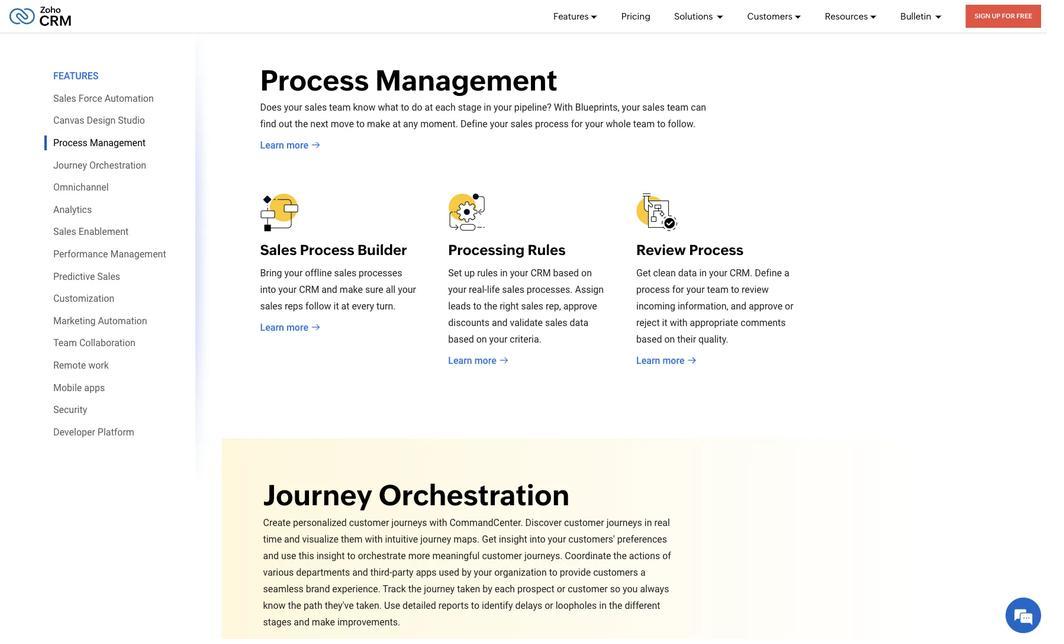 Task type: describe. For each thing, give the bounding box(es) containing it.
1 horizontal spatial at
[[393, 119, 401, 130]]

sign up for free
[[975, 12, 1032, 20]]

mobile apps
[[53, 382, 105, 393]]

taken.
[[356, 600, 382, 611]]

this
[[299, 550, 314, 562]]

learn for processing
[[448, 355, 472, 366]]

know inside process management does your sales team know what to do at each stage in your pipeline? with blueprints, your sales team can find out the next move to make at any moment. define your sales process for your whole team to follow.
[[353, 102, 376, 113]]

find
[[260, 119, 276, 130]]

collaboration
[[79, 337, 135, 349]]

more for review
[[663, 355, 685, 366]]

it inside bring your offline sales processes into your crm and make sure all your sales reps follow it at every turn.
[[334, 301, 339, 312]]

different
[[625, 600, 660, 611]]

blueprints,
[[575, 102, 619, 113]]

in left real
[[644, 517, 652, 529]]

define inside get clean data in your crm. define a process for your team to review incoming information, and approve or reject it with appropriate comments based on their quality.
[[755, 268, 782, 279]]

to right move
[[356, 119, 365, 130]]

incoming
[[636, 301, 675, 312]]

crm inside the set up rules in your crm based on your real-life sales processes. assign leads to the right sales rep, approve discounts and validate sales data based on your criteria.
[[531, 268, 551, 279]]

used
[[439, 567, 459, 578]]

sales for sales process builder
[[260, 242, 297, 259]]

canvas
[[53, 115, 84, 126]]

actions
[[629, 550, 660, 562]]

0 horizontal spatial based
[[448, 334, 474, 345]]

learn down find
[[260, 140, 284, 151]]

any
[[403, 119, 418, 130]]

and up the use
[[284, 534, 300, 545]]

1 vertical spatial by
[[483, 584, 492, 595]]

get inside get clean data in your crm. define a process for your team to review incoming information, and approve or reject it with appropriate comments based on their quality.
[[636, 268, 651, 279]]

learn more link down out at the left
[[260, 138, 320, 152]]

management for performance management
[[110, 248, 166, 260]]

sales down 'pipeline?'
[[510, 119, 533, 130]]

1 journeys from the left
[[391, 517, 427, 529]]

real-
[[469, 284, 487, 296]]

stages
[[263, 617, 291, 628]]

sales left can
[[642, 102, 665, 113]]

and down time
[[263, 550, 279, 562]]

1 horizontal spatial insight
[[499, 534, 527, 545]]

learn more link for processing
[[448, 354, 508, 368]]

in inside process management does your sales team know what to do at each stage in your pipeline? with blueprints, your sales team can find out the next move to make at any moment. define your sales process for your whole team to follow.
[[484, 102, 491, 113]]

work
[[88, 360, 109, 371]]

studio
[[118, 115, 145, 126]]

to left the 'do'
[[401, 102, 409, 113]]

them
[[341, 534, 363, 545]]

in right loopholes
[[599, 600, 607, 611]]

use
[[281, 550, 296, 562]]

pricing link
[[621, 0, 650, 33]]

and inside the set up rules in your crm based on your real-life sales processes. assign leads to the right sales rep, approve discounts and validate sales data based on your criteria.
[[492, 318, 508, 329]]

0 horizontal spatial with
[[365, 534, 383, 545]]

comments
[[741, 318, 786, 329]]

more inside journey orchestration create personalized customer journeys with commandcenter. discover customer journeys in real time and visualize them with intuitive journey maps. get insight into your customers' preferences and use this insight to orchestrate more meaningful customer journeys. coordinate the actions of various departments and third-party apps used by your organization to provide customers a seamless brand experience. track the journey taken by each prospect or customer so you always know the path they've taken. use detailed reports to identify delays or loopholes in the different stages and make improvements.
[[408, 550, 430, 562]]

process up offline on the top left of page
[[300, 242, 354, 259]]

team up move
[[329, 102, 351, 113]]

the up customers in the right of the page
[[613, 550, 627, 562]]

1 horizontal spatial on
[[581, 268, 592, 279]]

brand
[[306, 584, 330, 595]]

learn more for processing
[[448, 355, 496, 366]]

more for sales
[[286, 322, 308, 333]]

journey for journey orchestration
[[53, 159, 87, 171]]

the inside the set up rules in your crm based on your real-life sales processes. assign leads to the right sales rep, approve discounts and validate sales data based on your criteria.
[[484, 301, 497, 312]]

2 horizontal spatial at
[[425, 102, 433, 113]]

force
[[79, 93, 102, 104]]

various
[[263, 567, 294, 578]]

platform
[[98, 426, 134, 438]]

1 vertical spatial with
[[429, 517, 447, 529]]

whole
[[606, 119, 631, 130]]

more down out at the left
[[286, 140, 308, 151]]

and up experience.
[[352, 567, 368, 578]]

review process
[[636, 242, 744, 259]]

sales down rep,
[[545, 318, 567, 329]]

orchestration for journey orchestration create personalized customer journeys with commandcenter. discover customer journeys in real time and visualize them with intuitive journey maps. get insight into your customers' preferences and use this insight to orchestrate more meaningful customer journeys. coordinate the actions of various departments and third-party apps used by your organization to provide customers a seamless brand experience. track the journey taken by each prospect or customer so you always know the path they've taken. use detailed reports to identify delays or loopholes in the different stages and make improvements.
[[379, 479, 570, 512]]

processing rules
[[448, 242, 566, 259]]

the left path
[[288, 600, 301, 611]]

maps.
[[453, 534, 480, 545]]

to down them
[[347, 550, 356, 562]]

move
[[331, 119, 354, 130]]

rules
[[477, 268, 498, 279]]

sales up right
[[502, 284, 524, 296]]

sales up next
[[305, 102, 327, 113]]

journey for journey orchestration create personalized customer journeys with commandcenter. discover customer journeys in real time and visualize them with intuitive journey maps. get insight into your customers' preferences and use this insight to orchestrate more meaningful customer journeys. coordinate the actions of various departments and third-party apps used by your organization to provide customers a seamless brand experience. track the journey taken by each prospect or customer so you always know the path they've taken. use detailed reports to identify delays or loopholes in the different stages and make improvements.
[[263, 479, 372, 512]]

the down so
[[609, 600, 622, 611]]

analytics
[[53, 204, 92, 215]]

2 vertical spatial or
[[545, 600, 553, 611]]

sales down performance management
[[97, 271, 120, 282]]

process inside get clean data in your crm. define a process for your team to review incoming information, and approve or reject it with appropriate comments based on their quality.
[[636, 284, 670, 296]]

sales for sales enablement
[[53, 226, 76, 237]]

0 horizontal spatial apps
[[84, 382, 105, 393]]

sales up validate
[[521, 301, 543, 312]]

provide
[[560, 567, 591, 578]]

they've
[[325, 600, 354, 611]]

define inside process management does your sales team know what to do at each stage in your pipeline? with blueprints, your sales team can find out the next move to make at any moment. define your sales process for your whole team to follow.
[[460, 119, 488, 130]]

prospect
[[517, 584, 554, 595]]

features link
[[553, 0, 598, 33]]

sales process builder
[[260, 242, 407, 259]]

personalized
[[293, 517, 347, 529]]

process inside process management does your sales team know what to do at each stage in your pipeline? with blueprints, your sales team can find out the next move to make at any moment. define your sales process for your whole team to follow.
[[535, 119, 569, 130]]

1 horizontal spatial based
[[553, 268, 579, 279]]

learn for sales
[[260, 322, 284, 333]]

information,
[[678, 301, 728, 312]]

moment.
[[420, 119, 458, 130]]

0 horizontal spatial on
[[476, 334, 487, 345]]

marketing
[[53, 315, 96, 326]]

process up "crm."
[[689, 242, 744, 259]]

party
[[392, 567, 414, 578]]

visualize
[[302, 534, 339, 545]]

customization
[[53, 293, 114, 304]]

to down 'taken' on the bottom of the page
[[471, 600, 479, 611]]

customer up the organization
[[482, 550, 522, 562]]

the up detailed
[[408, 584, 422, 595]]

their
[[677, 334, 696, 345]]

canvas design studio
[[53, 115, 145, 126]]

team up "follow."
[[667, 102, 689, 113]]

discounts
[[448, 318, 490, 329]]

team inside get clean data in your crm. define a process for your team to review incoming information, and approve or reject it with appropriate comments based on their quality.
[[707, 284, 729, 296]]

customers'
[[568, 534, 615, 545]]

track
[[383, 584, 406, 595]]

developer platform
[[53, 426, 134, 438]]

turn.
[[376, 301, 396, 312]]

approve inside get clean data in your crm. define a process for your team to review incoming information, and approve or reject it with appropriate comments based on their quality.
[[749, 301, 783, 312]]

and down path
[[294, 617, 309, 628]]

customers
[[593, 567, 638, 578]]

all
[[386, 284, 396, 296]]

make inside bring your offline sales processes into your crm and make sure all your sales reps follow it at every turn.
[[340, 284, 363, 296]]

processes
[[359, 268, 402, 279]]

review
[[636, 242, 686, 259]]

0 horizontal spatial insight
[[316, 550, 345, 562]]

learn more down out at the left
[[260, 140, 308, 151]]

offline
[[305, 268, 332, 279]]

follow
[[305, 301, 331, 312]]

features
[[53, 70, 98, 82]]

delays
[[515, 600, 542, 611]]

quality.
[[698, 334, 728, 345]]

get inside journey orchestration create personalized customer journeys with commandcenter. discover customer journeys in real time and visualize them with intuitive journey maps. get insight into your customers' preferences and use this insight to orchestrate more meaningful customer journeys. coordinate the actions of various departments and third-party apps used by your organization to provide customers a seamless brand experience. track the journey taken by each prospect or customer so you always know the path they've taken. use detailed reports to identify delays or loopholes in the different stages and make improvements.
[[482, 534, 497, 545]]

a inside get clean data in your crm. define a process for your team to review incoming information, and approve or reject it with appropriate comments based on their quality.
[[784, 268, 789, 279]]

and inside bring your offline sales processes into your crm and make sure all your sales reps follow it at every turn.
[[322, 284, 337, 296]]

in inside the set up rules in your crm based on your real-life sales processes. assign leads to the right sales rep, approve discounts and validate sales data based on your criteria.
[[500, 268, 508, 279]]

crm.
[[730, 268, 752, 279]]

resources link
[[825, 0, 877, 33]]

know inside journey orchestration create personalized customer journeys with commandcenter. discover customer journeys in real time and visualize them with intuitive journey maps. get insight into your customers' preferences and use this insight to orchestrate more meaningful customer journeys. coordinate the actions of various departments and third-party apps used by your organization to provide customers a seamless brand experience. track the journey taken by each prospect or customer so you always know the path they've taken. use detailed reports to identify delays or loopholes in the different stages and make improvements.
[[263, 600, 286, 611]]

process down canvas at the left top of page
[[53, 137, 87, 148]]

approve inside the set up rules in your crm based on your real-life sales processes. assign leads to the right sales rep, approve discounts and validate sales data based on your criteria.
[[563, 301, 597, 312]]

process management does your sales team know what to do at each stage in your pipeline? with blueprints, your sales team can find out the next move to make at any moment. define your sales process for your whole team to follow.
[[260, 64, 706, 130]]

omnichannel
[[53, 182, 109, 193]]

learn more for review
[[636, 355, 685, 366]]

to inside the set up rules in your crm based on your real-life sales processes. assign leads to the right sales rep, approve discounts and validate sales data based on your criteria.
[[473, 301, 482, 312]]

third-
[[370, 567, 392, 578]]

to down journeys. at the right
[[549, 567, 557, 578]]

loopholes
[[556, 600, 597, 611]]

based inside get clean data in your crm. define a process for your team to review incoming information, and approve or reject it with appropriate comments based on their quality.
[[636, 334, 662, 345]]

developer
[[53, 426, 95, 438]]



Task type: locate. For each thing, give the bounding box(es) containing it.
mobile
[[53, 382, 82, 393]]

your
[[284, 102, 302, 113], [494, 102, 512, 113], [622, 102, 640, 113], [490, 119, 508, 130], [585, 119, 603, 130], [284, 268, 303, 279], [510, 268, 528, 279], [709, 268, 727, 279], [278, 284, 297, 296], [398, 284, 416, 296], [448, 284, 466, 296], [686, 284, 705, 296], [489, 334, 507, 345], [548, 534, 566, 545], [474, 567, 492, 578]]

more down reps
[[286, 322, 308, 333]]

into up journeys. at the right
[[530, 534, 545, 545]]

1 horizontal spatial get
[[636, 268, 651, 279]]

management down enablement
[[110, 248, 166, 260]]

experience.
[[332, 584, 381, 595]]

2 vertical spatial management
[[110, 248, 166, 260]]

0 vertical spatial make
[[367, 119, 390, 130]]

orchestration inside journey orchestration create personalized customer journeys with commandcenter. discover customer journeys in real time and visualize them with intuitive journey maps. get insight into your customers' preferences and use this insight to orchestrate more meaningful customer journeys. coordinate the actions of various departments and third-party apps used by your organization to provide customers a seamless brand experience. track the journey taken by each prospect or customer so you always know the path they've taken. use detailed reports to identify delays or loopholes in the different stages and make improvements.
[[379, 479, 570, 512]]

make down "what"
[[367, 119, 390, 130]]

1 vertical spatial automation
[[98, 315, 147, 326]]

make
[[367, 119, 390, 130], [340, 284, 363, 296], [312, 617, 335, 628]]

so
[[610, 584, 620, 595]]

0 vertical spatial orchestration
[[89, 159, 146, 171]]

crm up "processes."
[[531, 268, 551, 279]]

management for process management
[[90, 137, 146, 148]]

into
[[260, 284, 276, 296], [530, 534, 545, 545]]

crm up follow at left
[[299, 284, 319, 296]]

on inside get clean data in your crm. define a process for your team to review incoming information, and approve or reject it with appropriate comments based on their quality.
[[664, 334, 675, 345]]

1 vertical spatial or
[[557, 584, 565, 595]]

customer up loopholes
[[568, 584, 608, 595]]

0 vertical spatial get
[[636, 268, 651, 279]]

customer up them
[[349, 517, 389, 529]]

1 horizontal spatial process
[[636, 284, 670, 296]]

the inside process management does your sales team know what to do at each stage in your pipeline? with blueprints, your sales team can find out the next move to make at any moment. define your sales process for your whole team to follow.
[[295, 119, 308, 130]]

journey inside journey orchestration create personalized customer journeys with commandcenter. discover customer journeys in real time and visualize them with intuitive journey maps. get insight into your customers' preferences and use this insight to orchestrate more meaningful customer journeys. coordinate the actions of various departments and third-party apps used by your organization to provide customers a seamless brand experience. track the journey taken by each prospect or customer so you always know the path they've taken. use detailed reports to identify delays or loopholes in the different stages and make improvements.
[[263, 479, 372, 512]]

0 vertical spatial data
[[678, 268, 697, 279]]

learn down bring
[[260, 322, 284, 333]]

bring
[[260, 268, 282, 279]]

apps left used
[[416, 567, 437, 578]]

in down review process on the right top of the page
[[699, 268, 707, 279]]

learn
[[260, 140, 284, 151], [260, 322, 284, 333], [448, 355, 472, 366], [636, 355, 660, 366]]

2 horizontal spatial or
[[785, 301, 793, 312]]

pricing
[[621, 11, 650, 21]]

0 vertical spatial automation
[[105, 93, 154, 104]]

2 vertical spatial make
[[312, 617, 335, 628]]

1 horizontal spatial journey
[[263, 479, 372, 512]]

bulletin
[[900, 11, 933, 21]]

approve up comments at the right of page
[[749, 301, 783, 312]]

sales left reps
[[260, 301, 282, 312]]

apps down work
[[84, 382, 105, 393]]

data right clean
[[678, 268, 697, 279]]

sales for sales force automation
[[53, 93, 76, 104]]

0 horizontal spatial by
[[462, 567, 471, 578]]

team right whole
[[633, 119, 655, 130]]

free
[[1016, 12, 1032, 20]]

sales up bring
[[260, 242, 297, 259]]

process down with at right
[[535, 119, 569, 130]]

learn more down discounts
[[448, 355, 496, 366]]

to left "follow."
[[657, 119, 665, 130]]

learn more link for sales
[[260, 321, 320, 335]]

1 vertical spatial it
[[662, 318, 667, 329]]

customers
[[747, 11, 792, 21]]

predictive
[[53, 271, 95, 282]]

0 vertical spatial management
[[375, 64, 558, 97]]

meaningful
[[432, 550, 480, 562]]

customer
[[349, 517, 389, 529], [564, 517, 604, 529], [482, 550, 522, 562], [568, 584, 608, 595]]

at inside bring your offline sales processes into your crm and make sure all your sales reps follow it at every turn.
[[341, 301, 350, 312]]

more down their
[[663, 355, 685, 366]]

on down discounts
[[476, 334, 487, 345]]

for inside process management does your sales team know what to do at each stage in your pipeline? with blueprints, your sales team can find out the next move to make at any moment. define your sales process for your whole team to follow.
[[571, 119, 583, 130]]

sales
[[305, 102, 327, 113], [642, 102, 665, 113], [510, 119, 533, 130], [334, 268, 356, 279], [502, 284, 524, 296], [260, 301, 282, 312], [521, 301, 543, 312], [545, 318, 567, 329]]

2 horizontal spatial make
[[367, 119, 390, 130]]

does
[[260, 102, 282, 113]]

coordinate
[[565, 550, 611, 562]]

processes.
[[527, 284, 573, 296]]

1 approve from the left
[[563, 301, 597, 312]]

in inside get clean data in your crm. define a process for your team to review incoming information, and approve or reject it with appropriate comments based on their quality.
[[699, 268, 707, 279]]

journey
[[420, 534, 451, 545], [424, 584, 455, 595]]

predictive sales
[[53, 271, 120, 282]]

it inside get clean data in your crm. define a process for your team to review incoming information, and approve or reject it with appropriate comments based on their quality.
[[662, 318, 667, 329]]

data down assign
[[570, 318, 588, 329]]

2 horizontal spatial based
[[636, 334, 662, 345]]

and inside get clean data in your crm. define a process for your team to review incoming information, and approve or reject it with appropriate comments based on their quality.
[[731, 301, 746, 312]]

to down "crm."
[[731, 284, 739, 296]]

team
[[329, 102, 351, 113], [667, 102, 689, 113], [633, 119, 655, 130], [707, 284, 729, 296]]

journey orchestration create personalized customer journeys with commandcenter. discover customer journeys in real time and visualize them with intuitive journey maps. get insight into your customers' preferences and use this insight to orchestrate more meaningful customer journeys. coordinate the actions of various departments and third-party apps used by your organization to provide customers a seamless brand experience. track the journey taken by each prospect or customer so you always know the path they've taken. use detailed reports to identify delays or loopholes in the different stages and make improvements.
[[263, 479, 671, 628]]

organization
[[494, 567, 547, 578]]

1 vertical spatial management
[[90, 137, 146, 148]]

and down right
[[492, 318, 508, 329]]

with inside get clean data in your crm. define a process for your team to review incoming information, and approve or reject it with appropriate comments based on their quality.
[[670, 318, 688, 329]]

0 horizontal spatial journey
[[53, 159, 87, 171]]

0 vertical spatial journey
[[420, 534, 451, 545]]

2 vertical spatial with
[[365, 534, 383, 545]]

0 horizontal spatial each
[[435, 102, 456, 113]]

performance
[[53, 248, 108, 260]]

0 horizontal spatial a
[[640, 567, 646, 578]]

team collaboration
[[53, 337, 135, 349]]

0 horizontal spatial orchestration
[[89, 159, 146, 171]]

and down review at right
[[731, 301, 746, 312]]

team up information,
[[707, 284, 729, 296]]

based up "processes."
[[553, 268, 579, 279]]

2 journeys from the left
[[606, 517, 642, 529]]

orchestration down process management
[[89, 159, 146, 171]]

insight down commandcenter. in the bottom of the page
[[499, 534, 527, 545]]

journeys up intuitive
[[391, 517, 427, 529]]

criteria.
[[510, 334, 542, 345]]

and down offline on the top left of page
[[322, 284, 337, 296]]

at left any on the left of page
[[393, 119, 401, 130]]

processing
[[448, 242, 525, 259]]

automation up collaboration
[[98, 315, 147, 326]]

1 horizontal spatial data
[[678, 268, 697, 279]]

sign up for free link
[[966, 5, 1041, 28]]

more for processing
[[474, 355, 496, 366]]

each inside process management does your sales team know what to do at each stage in your pipeline? with blueprints, your sales team can find out the next move to make at any moment. define your sales process for your whole team to follow.
[[435, 102, 456, 113]]

stage
[[458, 102, 481, 113]]

know up stages
[[263, 600, 286, 611]]

0 vertical spatial journey
[[53, 159, 87, 171]]

bring your offline sales processes into your crm and make sure all your sales reps follow it at every turn.
[[260, 268, 416, 312]]

1 vertical spatial data
[[570, 318, 588, 329]]

for inside get clean data in your crm. define a process for your team to review incoming information, and approve or reject it with appropriate comments based on their quality.
[[672, 284, 684, 296]]

get clean data in your crm. define a process for your team to review incoming information, and approve or reject it with appropriate comments based on their quality.
[[636, 268, 793, 345]]

with up meaningful
[[429, 517, 447, 529]]

each inside journey orchestration create personalized customer journeys with commandcenter. discover customer journeys in real time and visualize them with intuitive journey maps. get insight into your customers' preferences and use this insight to orchestrate more meaningful customer journeys. coordinate the actions of various departments and third-party apps used by your organization to provide customers a seamless brand experience. track the journey taken by each prospect or customer so you always know the path they've taken. use detailed reports to identify delays or loopholes in the different stages and make improvements.
[[495, 584, 515, 595]]

0 horizontal spatial journeys
[[391, 517, 427, 529]]

0 vertical spatial know
[[353, 102, 376, 113]]

by up 'taken' on the bottom of the page
[[462, 567, 471, 578]]

1 horizontal spatial journeys
[[606, 517, 642, 529]]

out
[[279, 119, 292, 130]]

1 vertical spatial make
[[340, 284, 363, 296]]

1 vertical spatial insight
[[316, 550, 345, 562]]

1 horizontal spatial approve
[[749, 301, 783, 312]]

orchestration for journey orchestration
[[89, 159, 146, 171]]

1 vertical spatial at
[[393, 119, 401, 130]]

1 vertical spatial get
[[482, 534, 497, 545]]

1 vertical spatial crm
[[299, 284, 319, 296]]

to inside get clean data in your crm. define a process for your team to review incoming information, and approve or reject it with appropriate comments based on their quality.
[[731, 284, 739, 296]]

into inside journey orchestration create personalized customer journeys with commandcenter. discover customer journeys in real time and visualize them with intuitive journey maps. get insight into your customers' preferences and use this insight to orchestrate more meaningful customer journeys. coordinate the actions of various departments and third-party apps used by your organization to provide customers a seamless brand experience. track the journey taken by each prospect or customer so you always know the path they've taken. use detailed reports to identify delays or loopholes in the different stages and make improvements.
[[530, 534, 545, 545]]

sales up canvas at the left top of page
[[53, 93, 76, 104]]

a inside journey orchestration create personalized customer journeys with commandcenter. discover customer journeys in real time and visualize them with intuitive journey maps. get insight into your customers' preferences and use this insight to orchestrate more meaningful customer journeys. coordinate the actions of various departments and third-party apps used by your organization to provide customers a seamless brand experience. track the journey taken by each prospect or customer so you always know the path they've taken. use detailed reports to identify delays or loopholes in the different stages and make improvements.
[[640, 567, 646, 578]]

0 vertical spatial process
[[535, 119, 569, 130]]

apps inside journey orchestration create personalized customer journeys with commandcenter. discover customer journeys in real time and visualize them with intuitive journey maps. get insight into your customers' preferences and use this insight to orchestrate more meaningful customer journeys. coordinate the actions of various departments and third-party apps used by your organization to provide customers a seamless brand experience. track the journey taken by each prospect or customer so you always know the path they've taken. use detailed reports to identify delays or loopholes in the different stages and make improvements.
[[416, 567, 437, 578]]

a right "crm."
[[784, 268, 789, 279]]

automation
[[105, 93, 154, 104], [98, 315, 147, 326]]

2 horizontal spatial on
[[664, 334, 675, 345]]

learn more
[[260, 140, 308, 151], [260, 322, 308, 333], [448, 355, 496, 366], [636, 355, 685, 366]]

journeys.
[[524, 550, 562, 562]]

every
[[352, 301, 374, 312]]

insight up "departments"
[[316, 550, 345, 562]]

team
[[53, 337, 77, 349]]

at right the 'do'
[[425, 102, 433, 113]]

0 horizontal spatial into
[[260, 284, 276, 296]]

2 vertical spatial at
[[341, 301, 350, 312]]

up
[[992, 12, 1000, 20]]

define up review at right
[[755, 268, 782, 279]]

learn down the 'reject'
[[636, 355, 660, 366]]

preferences
[[617, 534, 667, 545]]

with up their
[[670, 318, 688, 329]]

0 horizontal spatial approve
[[563, 301, 597, 312]]

crm inside bring your offline sales processes into your crm and make sure all your sales reps follow it at every turn.
[[299, 284, 319, 296]]

sales down analytics on the left of page
[[53, 226, 76, 237]]

0 horizontal spatial it
[[334, 301, 339, 312]]

1 vertical spatial journey
[[424, 584, 455, 595]]

get left clean
[[636, 268, 651, 279]]

learn more link for review
[[636, 354, 696, 368]]

data inside get clean data in your crm. define a process for your team to review incoming information, and approve or reject it with appropriate comments based on their quality.
[[678, 268, 697, 279]]

0 vertical spatial into
[[260, 284, 276, 296]]

in right rules
[[500, 268, 508, 279]]

1 horizontal spatial know
[[353, 102, 376, 113]]

assign
[[575, 284, 604, 296]]

0 vertical spatial crm
[[531, 268, 551, 279]]

resources
[[825, 11, 868, 21]]

by right 'taken' on the bottom of the page
[[483, 584, 492, 595]]

define
[[460, 119, 488, 130], [755, 268, 782, 279]]

1 vertical spatial process
[[636, 284, 670, 296]]

reports
[[438, 600, 469, 611]]

2 horizontal spatial with
[[670, 318, 688, 329]]

taken
[[457, 584, 480, 595]]

solutions
[[674, 11, 715, 21]]

security
[[53, 404, 87, 415]]

leads
[[448, 301, 471, 312]]

into inside bring your offline sales processes into your crm and make sure all your sales reps follow it at every turn.
[[260, 284, 276, 296]]

1 vertical spatial orchestration
[[379, 479, 570, 512]]

more
[[286, 140, 308, 151], [286, 322, 308, 333], [474, 355, 496, 366], [663, 355, 685, 366], [408, 550, 430, 562]]

1 vertical spatial journey
[[263, 479, 372, 512]]

reject
[[636, 318, 660, 329]]

a down actions
[[640, 567, 646, 578]]

0 horizontal spatial at
[[341, 301, 350, 312]]

what
[[378, 102, 399, 113]]

0 horizontal spatial make
[[312, 617, 335, 628]]

automation up studio
[[105, 93, 154, 104]]

0 vertical spatial at
[[425, 102, 433, 113]]

sales down sales process builder
[[334, 268, 356, 279]]

commandcenter.
[[449, 517, 523, 529]]

do
[[412, 102, 422, 113]]

1 horizontal spatial or
[[557, 584, 565, 595]]

builder
[[358, 242, 407, 259]]

data inside the set up rules in your crm based on your real-life sales processes. assign leads to the right sales rep, approve discounts and validate sales data based on your criteria.
[[570, 318, 588, 329]]

0 vertical spatial for
[[571, 119, 583, 130]]

0 vertical spatial a
[[784, 268, 789, 279]]

it
[[334, 301, 339, 312], [662, 318, 667, 329]]

management inside process management does your sales team know what to do at each stage in your pipeline? with blueprints, your sales team can find out the next move to make at any moment. define your sales process for your whole team to follow.
[[375, 64, 558, 97]]

path
[[304, 600, 322, 611]]

1 horizontal spatial into
[[530, 534, 545, 545]]

0 horizontal spatial or
[[545, 600, 553, 611]]

time
[[263, 534, 282, 545]]

it right the 'reject'
[[662, 318, 667, 329]]

1 vertical spatial know
[[263, 600, 286, 611]]

data
[[678, 268, 697, 279], [570, 318, 588, 329]]

management up stage at the left top
[[375, 64, 558, 97]]

sales
[[53, 93, 76, 104], [53, 226, 76, 237], [260, 242, 297, 259], [97, 271, 120, 282]]

management for process management does your sales team know what to do at each stage in your pipeline? with blueprints, your sales team can find out the next move to make at any moment. define your sales process for your whole team to follow.
[[375, 64, 558, 97]]

1 vertical spatial a
[[640, 567, 646, 578]]

journey down used
[[424, 584, 455, 595]]

0 vertical spatial by
[[462, 567, 471, 578]]

management down studio
[[90, 137, 146, 148]]

next
[[310, 119, 328, 130]]

approve
[[563, 301, 597, 312], [749, 301, 783, 312]]

up
[[464, 268, 475, 279]]

0 vertical spatial define
[[460, 119, 488, 130]]

1 vertical spatial apps
[[416, 567, 437, 578]]

0 vertical spatial or
[[785, 301, 793, 312]]

1 horizontal spatial orchestration
[[379, 479, 570, 512]]

can
[[691, 102, 706, 113]]

the down life
[[484, 301, 497, 312]]

and
[[322, 284, 337, 296], [731, 301, 746, 312], [492, 318, 508, 329], [284, 534, 300, 545], [263, 550, 279, 562], [352, 567, 368, 578], [294, 617, 309, 628]]

process inside process management does your sales team know what to do at each stage in your pipeline? with blueprints, your sales team can find out the next move to make at any moment. define your sales process for your whole team to follow.
[[260, 64, 369, 97]]

1 vertical spatial into
[[530, 534, 545, 545]]

on left their
[[664, 334, 675, 345]]

0 horizontal spatial data
[[570, 318, 588, 329]]

set
[[448, 268, 462, 279]]

1 horizontal spatial make
[[340, 284, 363, 296]]

make up every
[[340, 284, 363, 296]]

learn more link down discounts
[[448, 354, 508, 368]]

1 vertical spatial for
[[672, 284, 684, 296]]

with up orchestrate
[[365, 534, 383, 545]]

2 approve from the left
[[749, 301, 783, 312]]

1 horizontal spatial by
[[483, 584, 492, 595]]

1 horizontal spatial a
[[784, 268, 789, 279]]

1 horizontal spatial with
[[429, 517, 447, 529]]

to
[[401, 102, 409, 113], [356, 119, 365, 130], [657, 119, 665, 130], [731, 284, 739, 296], [473, 301, 482, 312], [347, 550, 356, 562], [549, 567, 557, 578], [471, 600, 479, 611]]

use
[[384, 600, 400, 611]]

rules
[[528, 242, 566, 259]]

learn more link down their
[[636, 354, 696, 368]]

0 horizontal spatial know
[[263, 600, 286, 611]]

each up moment.
[[435, 102, 456, 113]]

zoho crm logo image
[[9, 3, 72, 29]]

for down with at right
[[571, 119, 583, 130]]

based down discounts
[[448, 334, 474, 345]]

know left "what"
[[353, 102, 376, 113]]

more up party
[[408, 550, 430, 562]]

0 vertical spatial with
[[670, 318, 688, 329]]

0 vertical spatial each
[[435, 102, 456, 113]]

the right out at the left
[[295, 119, 308, 130]]

or up comments at the right of page
[[785, 301, 793, 312]]

approve down assign
[[563, 301, 597, 312]]

1 horizontal spatial define
[[755, 268, 782, 279]]

1 vertical spatial each
[[495, 584, 515, 595]]

0 vertical spatial it
[[334, 301, 339, 312]]

more down discounts
[[474, 355, 496, 366]]

bulletin link
[[900, 0, 942, 33]]

learn for review
[[636, 355, 660, 366]]

0 vertical spatial apps
[[84, 382, 105, 393]]

1 horizontal spatial each
[[495, 584, 515, 595]]

journey up personalized
[[263, 479, 372, 512]]

solutions link
[[674, 0, 724, 33]]

customer up customers'
[[564, 517, 604, 529]]

identify
[[482, 600, 513, 611]]

0 horizontal spatial get
[[482, 534, 497, 545]]

make inside journey orchestration create personalized customer journeys with commandcenter. discover customer journeys in real time and visualize them with intuitive journey maps. get insight into your customers' preferences and use this insight to orchestrate more meaningful customer journeys. coordinate the actions of various departments and third-party apps used by your organization to provide customers a seamless brand experience. track the journey taken by each prospect or customer so you always know the path they've taken. use detailed reports to identify delays or loopholes in the different stages and make improvements.
[[312, 617, 335, 628]]

to down real-
[[473, 301, 482, 312]]

for
[[1002, 12, 1015, 20]]

sure
[[365, 284, 383, 296]]

0 horizontal spatial define
[[460, 119, 488, 130]]

menu shadow image
[[195, 0, 213, 505]]

detailed
[[403, 600, 436, 611]]

you
[[623, 584, 638, 595]]

make inside process management does your sales team know what to do at each stage in your pipeline? with blueprints, your sales team can find out the next move to make at any moment. define your sales process for your whole team to follow.
[[367, 119, 390, 130]]

define down stage at the left top
[[460, 119, 488, 130]]

1 vertical spatial define
[[755, 268, 782, 279]]

each
[[435, 102, 456, 113], [495, 584, 515, 595]]

0 horizontal spatial for
[[571, 119, 583, 130]]

1 horizontal spatial for
[[672, 284, 684, 296]]

process up next
[[260, 64, 369, 97]]

intuitive
[[385, 534, 418, 545]]

learn more for sales
[[260, 322, 308, 333]]

1 horizontal spatial apps
[[416, 567, 437, 578]]

appropriate
[[690, 318, 738, 329]]

1 horizontal spatial it
[[662, 318, 667, 329]]

learn more down their
[[636, 355, 685, 366]]

it right follow at left
[[334, 301, 339, 312]]

performance management
[[53, 248, 166, 260]]

process
[[535, 119, 569, 130], [636, 284, 670, 296]]

with
[[554, 102, 573, 113]]

departments
[[296, 567, 350, 578]]

0 horizontal spatial crm
[[299, 284, 319, 296]]

or inside get clean data in your crm. define a process for your team to review incoming information, and approve or reject it with appropriate comments based on their quality.
[[785, 301, 793, 312]]

in right stage at the left top
[[484, 102, 491, 113]]



Task type: vqa. For each thing, say whether or not it's contained in the screenshot.
Information,
yes



